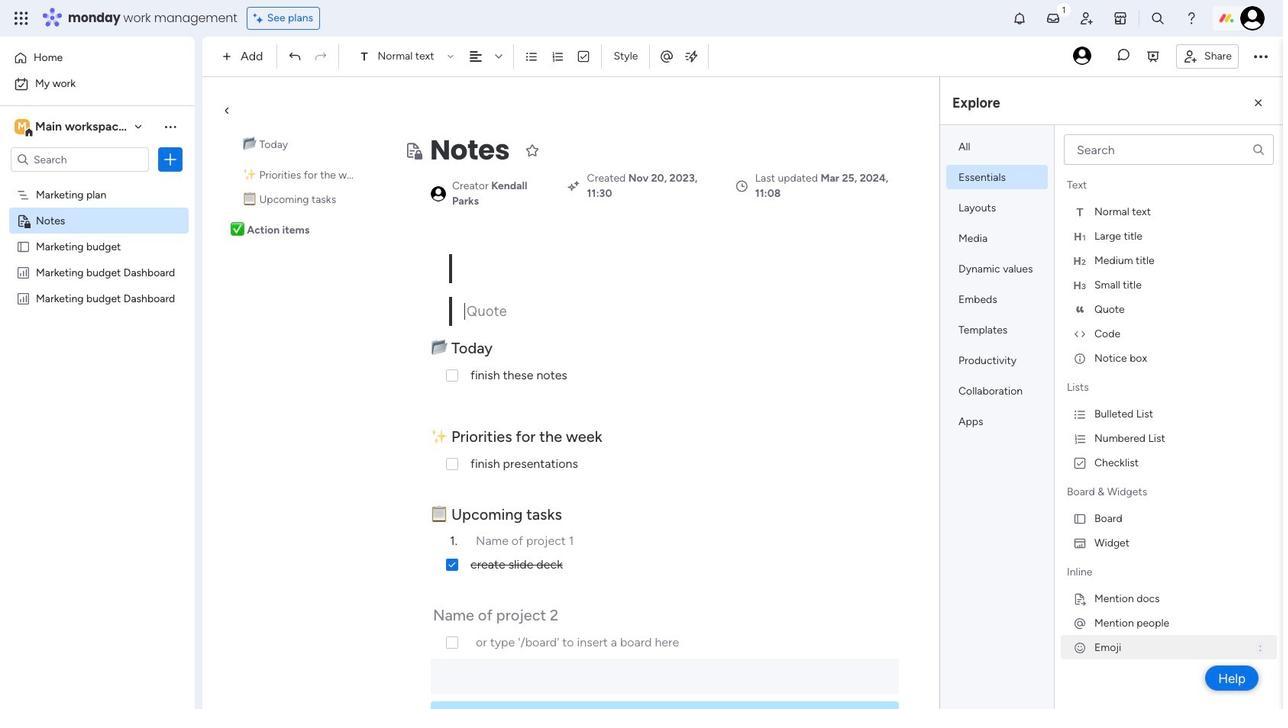Task type: describe. For each thing, give the bounding box(es) containing it.
workspace image
[[15, 118, 30, 135]]

1 vertical spatial option
[[9, 72, 186, 96]]

Search search field
[[1064, 134, 1274, 165]]

1 vertical spatial private board image
[[16, 213, 31, 228]]

select product image
[[14, 11, 29, 26]]

workspace selection element
[[15, 118, 227, 137]]

2 vertical spatial option
[[0, 181, 195, 184]]

search everything image
[[1150, 11, 1166, 26]]

monday marketplace image
[[1113, 11, 1128, 26]]

checklist image
[[577, 50, 591, 63]]

numbered list image
[[551, 50, 565, 63]]

add to favorites image
[[525, 142, 540, 158]]

bulleted list image
[[525, 50, 539, 63]]

0 vertical spatial option
[[9, 46, 186, 70]]

workspace options image
[[163, 119, 178, 134]]

search image
[[1252, 143, 1266, 157]]

v2 ellipsis image
[[1254, 47, 1268, 66]]



Task type: locate. For each thing, give the bounding box(es) containing it.
help image
[[1184, 11, 1199, 26]]

private board image
[[404, 141, 422, 160], [16, 213, 31, 228]]

kendall parks image
[[1240, 6, 1265, 31]]

notifications image
[[1012, 11, 1027, 26]]

button padding image
[[1251, 95, 1266, 111]]

0 vertical spatial private board image
[[404, 141, 422, 160]]

None search field
[[1064, 134, 1274, 165]]

1 image
[[1057, 1, 1071, 18]]

invite members image
[[1079, 11, 1094, 26]]

public board image
[[16, 239, 31, 254]]

1 public dashboard image from the top
[[16, 265, 31, 280]]

None field
[[426, 131, 514, 170]]

see plans image
[[253, 10, 267, 27]]

board activity image
[[1073, 46, 1091, 65]]

2 public dashboard image from the top
[[16, 291, 31, 306]]

public dashboard image
[[16, 265, 31, 280], [16, 291, 31, 306]]

dynamic values image
[[684, 49, 699, 64]]

1 vertical spatial public dashboard image
[[16, 291, 31, 306]]

0 vertical spatial public dashboard image
[[16, 265, 31, 280]]

update feed image
[[1046, 11, 1061, 26]]

Search in workspace field
[[32, 151, 128, 168]]

list item
[[946, 134, 1048, 159], [946, 165, 1048, 189], [946, 196, 1048, 220], [1061, 199, 1277, 224], [1061, 224, 1277, 248], [946, 226, 1048, 251], [1061, 248, 1277, 273], [946, 257, 1048, 281], [1061, 273, 1277, 297], [946, 287, 1048, 312], [1061, 297, 1277, 322], [946, 318, 1048, 342], [1061, 322, 1277, 346], [1061, 346, 1277, 370], [946, 348, 1048, 373], [946, 379, 1048, 403], [1061, 402, 1277, 426], [946, 409, 1048, 434], [1061, 426, 1277, 451], [1061, 451, 1277, 475], [1061, 506, 1277, 531], [1061, 531, 1277, 555], [1061, 587, 1277, 611], [1061, 611, 1277, 635], [1061, 635, 1277, 660]]

options image
[[163, 152, 178, 167]]

mention image
[[660, 49, 675, 64]]

0 horizontal spatial private board image
[[16, 213, 31, 228]]

list box
[[0, 178, 195, 517]]

option
[[9, 46, 186, 70], [9, 72, 186, 96], [0, 181, 195, 184]]

1 horizontal spatial private board image
[[404, 141, 422, 160]]

undo ⌘+z image
[[288, 50, 302, 63]]



Task type: vqa. For each thing, say whether or not it's contained in the screenshot.
Menu IMAGE
no



